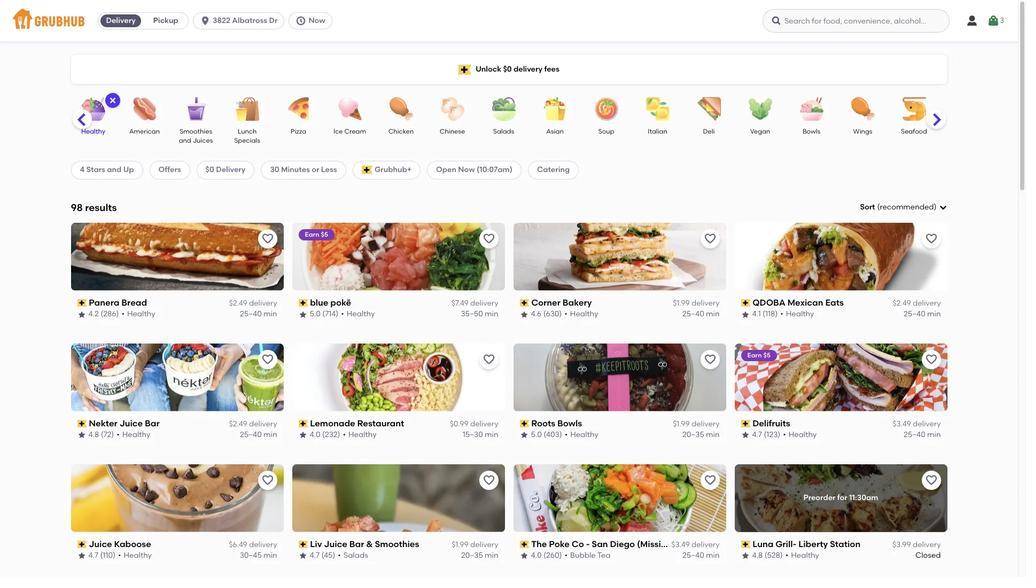 Task type: locate. For each thing, give the bounding box(es) containing it.
subscription pass image left liv
[[299, 541, 308, 548]]

min
[[264, 310, 277, 319], [485, 310, 498, 319], [706, 310, 720, 319], [927, 310, 941, 319], [264, 430, 277, 440], [485, 430, 498, 440], [706, 430, 720, 440], [927, 430, 941, 440], [264, 551, 277, 560], [485, 551, 498, 560], [706, 551, 720, 560]]

0 horizontal spatial $3.49 delivery
[[671, 540, 720, 549]]

american
[[129, 128, 160, 135]]

delivery for nekter juice bar
[[249, 420, 277, 429]]

0 vertical spatial bar
[[145, 418, 160, 429]]

0 vertical spatial $3.49 delivery
[[893, 420, 941, 429]]

star icon image left 4.1
[[741, 310, 750, 319]]

• for liv juice bar & smoothies
[[338, 551, 341, 560]]

bar
[[145, 418, 160, 429], [349, 539, 364, 549]]

salads
[[493, 128, 514, 135], [344, 551, 368, 560]]

0 horizontal spatial smoothies
[[180, 128, 212, 135]]

0 vertical spatial 20–35
[[683, 430, 704, 440]]

25–40 min
[[240, 310, 277, 319], [683, 310, 720, 319], [904, 310, 941, 319], [240, 430, 277, 440], [904, 430, 941, 440], [683, 551, 720, 560]]

save this restaurant button for roots bowls
[[701, 350, 720, 369]]

healthy down lemonade restaurant
[[349, 430, 377, 440]]

subscription pass image left roots
[[520, 420, 529, 428]]

star icon image left 5.0 (403)
[[520, 431, 528, 440]]

0 horizontal spatial 5.0
[[310, 310, 321, 319]]

0 vertical spatial $5
[[321, 231, 328, 238]]

the poke co - san diego (mission valley) logo image
[[513, 464, 726, 532]]

1 vertical spatial grubhub plus flag logo image
[[362, 166, 373, 174]]

• for nekter juice bar
[[117, 430, 120, 440]]

blue pokē
[[310, 298, 351, 308]]

1 vertical spatial $5
[[764, 352, 771, 359]]

$0 down juices
[[206, 165, 214, 174]]

1 horizontal spatial bowls
[[803, 128, 821, 135]]

4.0
[[310, 430, 321, 440], [531, 551, 542, 560]]

co
[[572, 539, 584, 549]]

4.6
[[531, 310, 542, 319]]

0 horizontal spatial bowls
[[558, 418, 582, 429]]

1 horizontal spatial delivery
[[216, 165, 246, 174]]

$0 right unlock
[[503, 65, 512, 74]]

subscription pass image left blue
[[299, 299, 308, 307]]

(123)
[[764, 430, 781, 440]]

• for the poke co - san diego (mission valley)
[[565, 551, 568, 560]]

lemonade restaurant
[[310, 418, 404, 429]]

• healthy down pokē
[[341, 310, 375, 319]]

4.0 for lemonade restaurant
[[310, 430, 321, 440]]

the
[[531, 539, 547, 549]]

$3.99 delivery
[[893, 540, 941, 549]]

4.8 left (72)
[[88, 430, 99, 440]]

earn for delifruits
[[748, 352, 762, 359]]

healthy down kaboose
[[124, 551, 152, 560]]

chicken
[[388, 128, 414, 135]]

• right (118)
[[781, 310, 783, 319]]

healthy for kaboose
[[124, 551, 152, 560]]

subscription pass image left lemonade
[[299, 420, 308, 428]]

1 vertical spatial bar
[[349, 539, 364, 549]]

star icon image left 4.8 (528)
[[741, 552, 750, 560]]

0 vertical spatial $3.49
[[893, 420, 911, 429]]

smoothies up juices
[[180, 128, 212, 135]]

0 horizontal spatial 4.7
[[88, 551, 98, 560]]

4.0 left (232)
[[310, 430, 321, 440]]

subscription pass image for liv juice bar & smoothies
[[299, 541, 308, 548]]

smoothies and juices image
[[177, 97, 215, 121]]

(260)
[[544, 551, 562, 560]]

grubhub plus flag logo image for unlock $0 delivery fees
[[459, 64, 472, 75]]

$2.49 for qdoba mexican eats
[[893, 299, 911, 308]]

save this restaurant image for qdoba mexican eats
[[925, 232, 938, 245]]

• down 'corner bakery'
[[565, 310, 568, 319]]

now right open
[[458, 165, 475, 174]]

1 horizontal spatial bar
[[349, 539, 364, 549]]

save this restaurant image
[[261, 232, 274, 245], [482, 232, 495, 245], [704, 353, 717, 366], [261, 474, 274, 487], [482, 474, 495, 487], [704, 474, 717, 487]]

98
[[71, 201, 83, 214]]

salads down liv juice bar & smoothies
[[344, 551, 368, 560]]

pickup button
[[143, 12, 188, 29]]

unlock $0 delivery fees
[[476, 65, 560, 74]]

juice
[[120, 418, 143, 429], [89, 539, 112, 549], [324, 539, 347, 549]]

• down panera bread
[[122, 310, 124, 319]]

4.7 for delifruits
[[752, 430, 762, 440]]

4.7 left "(123)"
[[752, 430, 762, 440]]

25–40 min for qdoba mexican eats
[[904, 310, 941, 319]]

2 vertical spatial $1.99
[[452, 540, 469, 549]]

blue
[[310, 298, 328, 308]]

$6.49
[[229, 540, 247, 549]]

svg image left 3 button on the right top of page
[[966, 14, 979, 27]]

italian
[[648, 128, 668, 135]]

qdoba
[[753, 298, 786, 308]]

pizza
[[291, 128, 306, 135]]

delivery for luna grill- liberty station
[[913, 540, 941, 549]]

0 horizontal spatial 4.8
[[88, 430, 99, 440]]

• healthy for blue pokē
[[341, 310, 375, 319]]

0 vertical spatial 4.8
[[88, 430, 99, 440]]

liv juice bar & smoothies
[[310, 539, 419, 549]]

$1.99
[[673, 299, 690, 308], [673, 420, 690, 429], [452, 540, 469, 549]]

0 vertical spatial bowls
[[803, 128, 821, 135]]

0 horizontal spatial $5
[[321, 231, 328, 238]]

recommended
[[880, 203, 934, 212]]

$0
[[503, 65, 512, 74], [206, 165, 214, 174]]

subscription pass image left the
[[520, 541, 529, 548]]

25–40 for panera bread
[[240, 310, 262, 319]]

• healthy down bakery
[[565, 310, 598, 319]]

• healthy for nekter juice bar
[[117, 430, 150, 440]]

1 horizontal spatial earn $5
[[748, 352, 771, 359]]

• right (403)
[[565, 430, 568, 440]]

1 horizontal spatial 5.0
[[531, 430, 542, 440]]

• for roots bowls
[[565, 430, 568, 440]]

4.0 down the
[[531, 551, 542, 560]]

25–40 for the poke co - san diego (mission valley)
[[683, 551, 704, 560]]

subscription pass image for lemonade restaurant
[[299, 420, 308, 428]]

subscription pass image
[[299, 299, 308, 307], [520, 299, 529, 307], [741, 299, 751, 307], [299, 420, 308, 428], [741, 420, 751, 428], [77, 541, 87, 548]]

asian
[[546, 128, 564, 135]]

subscription pass image for juice kaboose
[[77, 541, 87, 548]]

• down juice kaboose
[[118, 551, 121, 560]]

qdoba mexican eats logo image
[[735, 223, 947, 291]]

• healthy for luna grill- liberty station
[[786, 551, 819, 560]]

star icon image left '4.2'
[[77, 310, 86, 319]]

3822 albatross dr
[[213, 16, 278, 25]]

star icon image left 4.7 (110)
[[77, 552, 86, 560]]

wings image
[[844, 97, 882, 121]]

(630)
[[543, 310, 562, 319]]

0 horizontal spatial 20–35
[[461, 551, 483, 560]]

• for luna grill- liberty station
[[786, 551, 789, 560]]

delivery down "specials"
[[216, 165, 246, 174]]

0 vertical spatial and
[[179, 137, 191, 145]]

0 vertical spatial $0
[[503, 65, 512, 74]]

(403)
[[544, 430, 562, 440]]

bar right the nekter
[[145, 418, 160, 429]]

star icon image for juice kaboose
[[77, 552, 86, 560]]

or
[[312, 165, 319, 174]]

None field
[[860, 202, 947, 213]]

0 vertical spatial 20–35 min
[[683, 430, 720, 440]]

• right (72)
[[117, 430, 120, 440]]

20–35 for liv juice bar & smoothies
[[461, 551, 483, 560]]

20–35 min
[[683, 430, 720, 440], [461, 551, 498, 560]]

subscription pass image left "panera"
[[77, 299, 87, 307]]

1 horizontal spatial salads
[[493, 128, 514, 135]]

healthy down the luna grill- liberty station
[[791, 551, 819, 560]]

0 horizontal spatial $3.49
[[671, 540, 690, 549]]

1 vertical spatial salads
[[344, 551, 368, 560]]

0 horizontal spatial salads
[[344, 551, 368, 560]]

save this restaurant button for juice kaboose
[[258, 471, 277, 490]]

• salads
[[338, 551, 368, 560]]

subscription pass image
[[77, 299, 87, 307], [77, 420, 87, 428], [520, 420, 529, 428], [299, 541, 308, 548], [520, 541, 529, 548], [741, 541, 751, 548]]

subscription pass image left the nekter
[[77, 420, 87, 428]]

star icon image left 5.0 (714)
[[299, 310, 307, 319]]

0 horizontal spatial grubhub plus flag logo image
[[362, 166, 373, 174]]

• healthy down lemonade restaurant
[[343, 430, 377, 440]]

healthy down healthy image on the left of page
[[81, 128, 105, 135]]

4.7
[[752, 430, 762, 440], [88, 551, 98, 560], [310, 551, 320, 560]]

now right 'dr'
[[309, 16, 325, 25]]

0 vertical spatial 5.0
[[310, 310, 321, 319]]

0 vertical spatial $1.99
[[673, 299, 690, 308]]

• healthy for corner bakery
[[565, 310, 598, 319]]

0 horizontal spatial and
[[107, 165, 122, 174]]

0 vertical spatial smoothies
[[180, 128, 212, 135]]

1 vertical spatial 4.8
[[752, 551, 763, 560]]

min for qdoba mexican eats
[[927, 310, 941, 319]]

bar up • salads
[[349, 539, 364, 549]]

1 horizontal spatial smoothies
[[375, 539, 419, 549]]

save this restaurant image for luna grill- liberty station
[[925, 474, 938, 487]]

$3.49 delivery
[[893, 420, 941, 429], [671, 540, 720, 549]]

delivery for panera bread
[[249, 299, 277, 308]]

and inside smoothies and juices
[[179, 137, 191, 145]]

25–40 min for the poke co - san diego (mission valley)
[[683, 551, 720, 560]]

star icon image for blue pokē
[[299, 310, 307, 319]]

4.8 down luna
[[752, 551, 763, 560]]

1 horizontal spatial $5
[[764, 352, 771, 359]]

star icon image left 4.0 (232)
[[299, 431, 307, 440]]

• healthy down nekter juice bar
[[117, 430, 150, 440]]

1 vertical spatial earn
[[748, 352, 762, 359]]

• for panera bread
[[122, 310, 124, 319]]

2 horizontal spatial 4.7
[[752, 430, 762, 440]]

subscription pass image left juice kaboose
[[77, 541, 87, 548]]

• down the grill-
[[786, 551, 789, 560]]

1 horizontal spatial now
[[458, 165, 475, 174]]

1 vertical spatial 20–35 min
[[461, 551, 498, 560]]

0 vertical spatial grubhub plus flag logo image
[[459, 64, 472, 75]]

5.0 down blue
[[310, 310, 321, 319]]

juice kaboose logo image
[[71, 464, 284, 532]]

1 vertical spatial $3.49
[[671, 540, 690, 549]]

italian image
[[639, 97, 676, 121]]

svg image
[[987, 14, 1000, 27], [200, 16, 211, 26], [771, 16, 782, 26], [939, 203, 947, 212]]

min for roots bowls
[[706, 430, 720, 440]]

5.0 down roots
[[531, 430, 542, 440]]

juice kaboose
[[89, 539, 151, 549]]

$0.99 delivery
[[450, 420, 498, 429]]

0 horizontal spatial earn $5
[[305, 231, 328, 238]]

subscription pass image for corner bakery
[[520, 299, 529, 307]]

juice up (45)
[[324, 539, 347, 549]]

0 horizontal spatial $0
[[206, 165, 214, 174]]

1 horizontal spatial earn
[[748, 352, 762, 359]]

roots bowls logo image
[[513, 344, 726, 411]]

1 vertical spatial bowls
[[558, 418, 582, 429]]

4.8 for nekter juice bar
[[88, 430, 99, 440]]

4 stars and up
[[80, 165, 134, 174]]

$1.99 for roots bowls
[[673, 420, 690, 429]]

0 vertical spatial 4.0
[[310, 430, 321, 440]]

35–50
[[461, 310, 483, 319]]

1 vertical spatial smoothies
[[375, 539, 419, 549]]

kaboose
[[114, 539, 151, 549]]

$5
[[321, 231, 328, 238], [764, 352, 771, 359]]

star icon image left 4.7 (45)
[[299, 552, 307, 560]]

min for liv juice bar & smoothies
[[485, 551, 498, 560]]

svg image inside field
[[939, 203, 947, 212]]

healthy down pokē
[[347, 310, 375, 319]]

san
[[592, 539, 608, 549]]

• for blue pokē
[[341, 310, 344, 319]]

star icon image for delifruits
[[741, 431, 750, 440]]

0 horizontal spatial juice
[[89, 539, 112, 549]]

• healthy down bread
[[122, 310, 155, 319]]

4.0 (232)
[[310, 430, 340, 440]]

• right (260) at the bottom
[[565, 551, 568, 560]]

and left up at the top left
[[107, 165, 122, 174]]

• healthy right "(123)"
[[783, 430, 817, 440]]

salads down salads image
[[493, 128, 514, 135]]

1 horizontal spatial and
[[179, 137, 191, 145]]

subscription pass image for delifruits
[[741, 420, 751, 428]]

grubhub plus flag logo image left grubhub+
[[362, 166, 373, 174]]

star icon image left 4.7 (123)
[[741, 431, 750, 440]]

deli image
[[690, 97, 728, 121]]

ice
[[334, 128, 343, 135]]

chicken image
[[382, 97, 420, 121]]

star icon image left 4.0 (260)
[[520, 552, 528, 560]]

bowls image
[[793, 97, 830, 121]]

0 horizontal spatial 20–35 min
[[461, 551, 498, 560]]

delivery
[[514, 65, 543, 74], [249, 299, 277, 308], [470, 299, 498, 308], [692, 299, 720, 308], [913, 299, 941, 308], [249, 420, 277, 429], [470, 420, 498, 429], [692, 420, 720, 429], [913, 420, 941, 429], [249, 540, 277, 549], [470, 540, 498, 549], [692, 540, 720, 549], [913, 540, 941, 549]]

25–40 for qdoba mexican eats
[[904, 310, 926, 319]]

1 horizontal spatial 20–35 min
[[683, 430, 720, 440]]

svg image right 'dr'
[[296, 16, 306, 26]]

healthy down bakery
[[570, 310, 598, 319]]

5.0
[[310, 310, 321, 319], [531, 430, 542, 440]]

• healthy down roots bowls
[[565, 430, 599, 440]]

0 vertical spatial earn
[[305, 231, 319, 238]]

star icon image left 4.6
[[520, 310, 528, 319]]

0 vertical spatial salads
[[493, 128, 514, 135]]

star icon image
[[77, 310, 86, 319], [299, 310, 307, 319], [520, 310, 528, 319], [741, 310, 750, 319], [77, 431, 86, 440], [299, 431, 307, 440], [520, 431, 528, 440], [741, 431, 750, 440], [77, 552, 86, 560], [299, 552, 307, 560], [520, 552, 528, 560], [741, 552, 750, 560]]

)
[[934, 203, 937, 212]]

1 vertical spatial 5.0
[[531, 430, 542, 440]]

subscription pass image left luna
[[741, 541, 751, 548]]

1 horizontal spatial juice
[[120, 418, 143, 429]]

$2.49 for nekter juice bar
[[229, 420, 247, 429]]

0 vertical spatial earn $5
[[305, 231, 328, 238]]

svg image left american image on the left
[[108, 96, 117, 105]]

5.0 for blue pokē
[[310, 310, 321, 319]]

1 vertical spatial now
[[458, 165, 475, 174]]

grubhub plus flag logo image left unlock
[[459, 64, 472, 75]]

$3.49 for the poke co - san diego (mission valley)
[[671, 540, 690, 549]]

1 horizontal spatial 4.0
[[531, 551, 542, 560]]

4.8
[[88, 430, 99, 440], [752, 551, 763, 560]]

4.8 for luna grill- liberty station
[[752, 551, 763, 560]]

bowls down the bowls image
[[803, 128, 821, 135]]

luna grill- liberty station
[[753, 539, 861, 549]]

• healthy down qdoba mexican eats
[[781, 310, 814, 319]]

healthy down roots bowls
[[570, 430, 599, 440]]

• healthy for roots bowls
[[565, 430, 599, 440]]

$1.99 delivery for roots bowls
[[673, 420, 720, 429]]

delifruits
[[753, 418, 790, 429]]

pizza image
[[280, 97, 317, 121]]

earn for blue pokē
[[305, 231, 319, 238]]

healthy
[[81, 128, 105, 135], [127, 310, 155, 319], [347, 310, 375, 319], [570, 310, 598, 319], [786, 310, 814, 319], [122, 430, 150, 440], [349, 430, 377, 440], [570, 430, 599, 440], [789, 430, 817, 440], [124, 551, 152, 560], [791, 551, 819, 560]]

juice up 4.7 (110)
[[89, 539, 112, 549]]

nekter juice bar  logo image
[[71, 344, 284, 411]]

• right (45)
[[338, 551, 341, 560]]

1 vertical spatial $1.99
[[673, 420, 690, 429]]

1 horizontal spatial $3.49 delivery
[[893, 420, 941, 429]]

1 vertical spatial $3.49 delivery
[[671, 540, 720, 549]]

healthy down nekter juice bar
[[122, 430, 150, 440]]

subscription pass image for the poke co - san diego (mission valley)
[[520, 541, 529, 548]]

star icon image for roots bowls
[[520, 431, 528, 440]]

save this restaurant button for corner bakery
[[701, 229, 720, 248]]

min for panera bread
[[264, 310, 277, 319]]

0 vertical spatial delivery
[[106, 16, 136, 25]]

soup image
[[588, 97, 625, 121]]

1 horizontal spatial 4.8
[[752, 551, 763, 560]]

•
[[122, 310, 124, 319], [341, 310, 344, 319], [565, 310, 568, 319], [781, 310, 783, 319], [117, 430, 120, 440], [343, 430, 346, 440], [565, 430, 568, 440], [783, 430, 786, 440], [118, 551, 121, 560], [338, 551, 341, 560], [565, 551, 568, 560], [786, 551, 789, 560]]

open
[[436, 165, 456, 174]]

$2.49 delivery
[[229, 299, 277, 308], [893, 299, 941, 308], [229, 420, 277, 429]]

subscription pass image left the corner
[[520, 299, 529, 307]]

star icon image left 4.8 (72)
[[77, 431, 86, 440]]

98 results
[[71, 201, 117, 214]]

1 horizontal spatial $3.49
[[893, 420, 911, 429]]

bowls up (403)
[[558, 418, 582, 429]]

15–30
[[463, 430, 483, 440]]

svg image
[[966, 14, 979, 27], [296, 16, 306, 26], [108, 96, 117, 105]]

roots bowls
[[531, 418, 582, 429]]

1 vertical spatial $0
[[206, 165, 214, 174]]

4.1
[[752, 310, 761, 319]]

0 horizontal spatial earn
[[305, 231, 319, 238]]

• for qdoba mexican eats
[[781, 310, 783, 319]]

save this restaurant button for the poke co - san diego (mission valley)
[[701, 471, 720, 490]]

juice right the nekter
[[120, 418, 143, 429]]

save this restaurant image
[[704, 232, 717, 245], [925, 232, 938, 245], [261, 353, 274, 366], [482, 353, 495, 366], [925, 353, 938, 366], [925, 474, 938, 487]]

star icon image for the poke co - san diego (mission valley)
[[520, 552, 528, 560]]

• for corner bakery
[[565, 310, 568, 319]]

svg image inside now button
[[296, 16, 306, 26]]

4.7 down liv
[[310, 551, 320, 560]]

1 vertical spatial earn $5
[[748, 352, 771, 359]]

healthy down bread
[[127, 310, 155, 319]]

subscription pass image for qdoba mexican eats
[[741, 299, 751, 307]]

2 horizontal spatial juice
[[324, 539, 347, 549]]

• healthy down kaboose
[[118, 551, 152, 560]]

1 vertical spatial and
[[107, 165, 122, 174]]

0 vertical spatial now
[[309, 16, 325, 25]]

• down pokē
[[341, 310, 344, 319]]

0 horizontal spatial 4.0
[[310, 430, 321, 440]]

bar for nekter juice bar
[[145, 418, 160, 429]]

• healthy down the luna grill- liberty station
[[786, 551, 819, 560]]

1 vertical spatial 20–35
[[461, 551, 483, 560]]

subscription pass image left delifruits
[[741, 420, 751, 428]]

fees
[[544, 65, 560, 74]]

healthy for bowls
[[570, 430, 599, 440]]

and left juices
[[179, 137, 191, 145]]

save this restaurant button for liv juice bar & smoothies
[[479, 471, 498, 490]]

unlock
[[476, 65, 501, 74]]

$2.49 delivery for panera bread
[[229, 299, 277, 308]]

star icon image for qdoba mexican eats
[[741, 310, 750, 319]]

closed
[[916, 551, 941, 560]]

smoothies right the &
[[375, 539, 419, 549]]

healthy down qdoba mexican eats
[[786, 310, 814, 319]]

delivery for roots bowls
[[692, 420, 720, 429]]

2 vertical spatial $1.99 delivery
[[452, 540, 498, 549]]

25–40 min for delifruits
[[904, 430, 941, 440]]

subscription pass image left qdoba
[[741, 299, 751, 307]]

• for lemonade restaurant
[[343, 430, 346, 440]]

delivery for qdoba mexican eats
[[913, 299, 941, 308]]

corner bakery logo image
[[513, 223, 726, 291]]

• right "(123)"
[[783, 430, 786, 440]]

1 horizontal spatial grubhub plus flag logo image
[[459, 64, 472, 75]]

1 horizontal spatial 4.7
[[310, 551, 320, 560]]

delivery left pickup
[[106, 16, 136, 25]]

delivery button
[[98, 12, 143, 29]]

lemonade restaurant logo image
[[292, 344, 505, 411]]

chinese image
[[434, 97, 471, 121]]

1 vertical spatial 4.0
[[531, 551, 542, 560]]

1 horizontal spatial svg image
[[296, 16, 306, 26]]

$1.99 delivery
[[673, 299, 720, 308], [673, 420, 720, 429], [452, 540, 498, 549]]

1 vertical spatial $1.99 delivery
[[673, 420, 720, 429]]

save this restaurant image for corner bakery
[[704, 232, 717, 245]]

• right (232)
[[343, 430, 346, 440]]

salads image
[[485, 97, 523, 121]]

1 horizontal spatial 20–35
[[683, 430, 704, 440]]

0 vertical spatial $1.99 delivery
[[673, 299, 720, 308]]

20–35 for roots bowls
[[683, 430, 704, 440]]

3822 albatross dr button
[[193, 12, 289, 29]]

0 horizontal spatial bar
[[145, 418, 160, 429]]

• healthy for juice kaboose
[[118, 551, 152, 560]]

$6.49 delivery
[[229, 540, 277, 549]]

seafood
[[901, 128, 927, 135]]

bar for liv juice bar & smoothies
[[349, 539, 364, 549]]

smoothies
[[180, 128, 212, 135], [375, 539, 419, 549]]

grubhub plus flag logo image
[[459, 64, 472, 75], [362, 166, 373, 174]]

now
[[309, 16, 325, 25], [458, 165, 475, 174]]

0 horizontal spatial delivery
[[106, 16, 136, 25]]

0 horizontal spatial now
[[309, 16, 325, 25]]

4.0 for the poke co - san diego (mission valley)
[[531, 551, 542, 560]]

4.7 left (110)
[[88, 551, 98, 560]]

save this restaurant image for juice kaboose
[[261, 474, 274, 487]]



Task type: describe. For each thing, give the bounding box(es) containing it.
delifruits logo image
[[735, 344, 947, 411]]

star icon image for nekter juice bar
[[77, 431, 86, 440]]

(110)
[[100, 551, 115, 560]]

• healthy for delifruits
[[783, 430, 817, 440]]

save this restaurant button for panera bread
[[258, 229, 277, 248]]

smoothies inside smoothies and juices
[[180, 128, 212, 135]]

healthy for pokē
[[347, 310, 375, 319]]

earn $5 for delifruits
[[748, 352, 771, 359]]

star icon image for luna grill- liberty station
[[741, 552, 750, 560]]

min for corner bakery
[[706, 310, 720, 319]]

pokē
[[331, 298, 351, 308]]

subscription pass image for blue pokē
[[299, 299, 308, 307]]

now inside button
[[309, 16, 325, 25]]

min for lemonade restaurant
[[485, 430, 498, 440]]

diego
[[610, 539, 635, 549]]

$5 for delifruits
[[764, 352, 771, 359]]

luna
[[753, 539, 774, 549]]

subscription pass image for luna grill- liberty station
[[741, 541, 751, 548]]

less
[[321, 165, 337, 174]]

delivery for blue pokē
[[470, 299, 498, 308]]

30
[[270, 165, 279, 174]]

delivery for delifruits
[[913, 420, 941, 429]]

delivery inside delivery button
[[106, 16, 136, 25]]

asian image
[[536, 97, 574, 121]]

delivery for lemonade restaurant
[[470, 420, 498, 429]]

qdoba mexican eats
[[753, 298, 844, 308]]

blue pokē logo image
[[292, 223, 505, 291]]

tea
[[598, 551, 611, 560]]

$5 for blue pokē
[[321, 231, 328, 238]]

soup
[[598, 128, 614, 135]]

albatross
[[232, 16, 267, 25]]

grill-
[[776, 539, 797, 549]]

$7.49 delivery
[[452, 299, 498, 308]]

35–50 min
[[461, 310, 498, 319]]

panera
[[89, 298, 119, 308]]

(10:07am)
[[477, 165, 513, 174]]

4.1 (118)
[[752, 310, 778, 319]]

juices
[[193, 137, 213, 145]]

poke
[[549, 539, 570, 549]]

• healthy for qdoba mexican eats
[[781, 310, 814, 319]]

3
[[1000, 16, 1004, 25]]

1 vertical spatial delivery
[[216, 165, 246, 174]]

$1.99 delivery for liv juice bar & smoothies
[[452, 540, 498, 549]]

deli
[[703, 128, 715, 135]]

star icon image for liv juice bar & smoothies
[[299, 552, 307, 560]]

open now (10:07am)
[[436, 165, 513, 174]]

earn $5 for blue pokē
[[305, 231, 328, 238]]

svg image inside 3822 albatross dr button
[[200, 16, 211, 26]]

delivery for corner bakery
[[692, 299, 720, 308]]

now button
[[289, 12, 337, 29]]

(286)
[[101, 310, 119, 319]]

4.8 (528)
[[752, 551, 783, 560]]

• for delifruits
[[783, 430, 786, 440]]

ice cream image
[[331, 97, 369, 121]]

stars
[[86, 165, 105, 174]]

min for nekter juice bar
[[264, 430, 277, 440]]

star icon image for panera bread
[[77, 310, 86, 319]]

healthy for restaurant
[[349, 430, 377, 440]]

healthy for mexican
[[786, 310, 814, 319]]

none field containing sort
[[860, 202, 947, 213]]

mexican
[[788, 298, 823, 308]]

4.7 for liv juice bar & smoothies
[[310, 551, 320, 560]]

pickup
[[153, 16, 178, 25]]

30–45
[[240, 551, 262, 560]]

save this restaurant image for liv juice bar & smoothies
[[482, 474, 495, 487]]

$3.99
[[893, 540, 911, 549]]

wings
[[853, 128, 873, 135]]

(714)
[[322, 310, 338, 319]]

nekter
[[89, 418, 117, 429]]

healthy image
[[75, 97, 112, 121]]

sort ( recommended )
[[860, 203, 937, 212]]

3 button
[[987, 11, 1004, 30]]

liv
[[310, 539, 322, 549]]

corner
[[531, 298, 561, 308]]

5.0 (714)
[[310, 310, 338, 319]]

preorder
[[804, 493, 836, 502]]

3822
[[213, 16, 230, 25]]

2 horizontal spatial svg image
[[966, 14, 979, 27]]

Search for food, convenience, alcohol... search field
[[763, 9, 950, 33]]

$0.99
[[450, 420, 469, 429]]

5.0 for roots bowls
[[531, 430, 542, 440]]

save this restaurant image for lemonade restaurant
[[482, 353, 495, 366]]

eats
[[826, 298, 844, 308]]

• bubble tea
[[565, 551, 611, 560]]

$0 delivery
[[206, 165, 246, 174]]

smoothies and juices
[[179, 128, 213, 145]]

$3.49 delivery for delifruits
[[893, 420, 941, 429]]

chinese
[[440, 128, 465, 135]]

star icon image for corner bakery
[[520, 310, 528, 319]]

• healthy for panera bread
[[122, 310, 155, 319]]

subscription pass image for panera bread
[[77, 299, 87, 307]]

25–40 min for nekter juice bar
[[240, 430, 277, 440]]

$7.49
[[452, 299, 469, 308]]

healthy for bread
[[127, 310, 155, 319]]

30–45 min
[[240, 551, 277, 560]]

specials
[[234, 137, 260, 145]]

liv juice bar & smoothies logo image
[[292, 464, 505, 532]]

lunch specials image
[[229, 97, 266, 121]]

nekter juice bar
[[89, 418, 160, 429]]

4.7 (45)
[[310, 551, 335, 560]]

$3.49 for delifruits
[[893, 420, 911, 429]]

minutes
[[281, 165, 310, 174]]

25–40 min for corner bakery
[[683, 310, 720, 319]]

panera bread logo image
[[71, 223, 284, 291]]

roots
[[531, 418, 555, 429]]

save this restaurant image for the poke co - san diego (mission valley)
[[704, 474, 717, 487]]

bakery
[[563, 298, 592, 308]]

save this restaurant button for nekter juice bar
[[258, 350, 277, 369]]

delivery for juice kaboose
[[249, 540, 277, 549]]

catering
[[537, 165, 570, 174]]

bubble
[[570, 551, 596, 560]]

vegan image
[[742, 97, 779, 121]]

offers
[[159, 165, 181, 174]]

lunch
[[238, 128, 257, 135]]

4.8 (72)
[[88, 430, 114, 440]]

sort
[[860, 203, 875, 212]]

liberty
[[799, 539, 828, 549]]

bread
[[122, 298, 147, 308]]

delivery for the poke co - san diego (mission valley)
[[692, 540, 720, 549]]

0 horizontal spatial svg image
[[108, 96, 117, 105]]

15–30 min
[[463, 430, 498, 440]]

&
[[366, 539, 373, 549]]

grubhub plus flag logo image for grubhub+
[[362, 166, 373, 174]]

american image
[[126, 97, 163, 121]]

min for blue pokē
[[485, 310, 498, 319]]

grubhub+
[[375, 165, 412, 174]]

4.7 for juice kaboose
[[88, 551, 98, 560]]

save this restaurant image for panera bread
[[261, 232, 274, 245]]

1 horizontal spatial $0
[[503, 65, 512, 74]]

4.6 (630)
[[531, 310, 562, 319]]

25–40 min for panera bread
[[240, 310, 277, 319]]

juice for nekter
[[120, 418, 143, 429]]

cream
[[344, 128, 366, 135]]

save this restaurant button for qdoba mexican eats
[[922, 229, 941, 248]]

healthy right "(123)"
[[789, 430, 817, 440]]

(72)
[[101, 430, 114, 440]]

corner bakery
[[531, 298, 592, 308]]

(
[[877, 203, 880, 212]]

juice for liv
[[324, 539, 347, 549]]

svg image inside 3 button
[[987, 14, 1000, 27]]

lunch specials
[[234, 128, 260, 145]]

$2.49 delivery for nekter juice bar
[[229, 420, 277, 429]]

healthy for bakery
[[570, 310, 598, 319]]

4.7 (110)
[[88, 551, 115, 560]]

preorder for 11:30am
[[804, 493, 878, 502]]

main navigation navigation
[[0, 0, 1018, 42]]

4.2
[[88, 310, 99, 319]]

30 minutes or less
[[270, 165, 337, 174]]

$3.49 delivery for the poke co - san diego (mission valley)
[[671, 540, 720, 549]]

25–40 for nekter juice bar
[[240, 430, 262, 440]]

4.0 (260)
[[531, 551, 562, 560]]

panera bread
[[89, 298, 147, 308]]

for
[[838, 493, 848, 502]]

seafood image
[[896, 97, 933, 121]]

• for juice kaboose
[[118, 551, 121, 560]]

(45)
[[321, 551, 335, 560]]

subscription pass image for roots bowls
[[520, 420, 529, 428]]

up
[[123, 165, 134, 174]]

25–40 for delifruits
[[904, 430, 926, 440]]

min for juice kaboose
[[264, 551, 277, 560]]

25–40 for corner bakery
[[683, 310, 704, 319]]

star icon image for lemonade restaurant
[[299, 431, 307, 440]]



Task type: vqa. For each thing, say whether or not it's contained in the screenshot.
Roots Bowls delivery
yes



